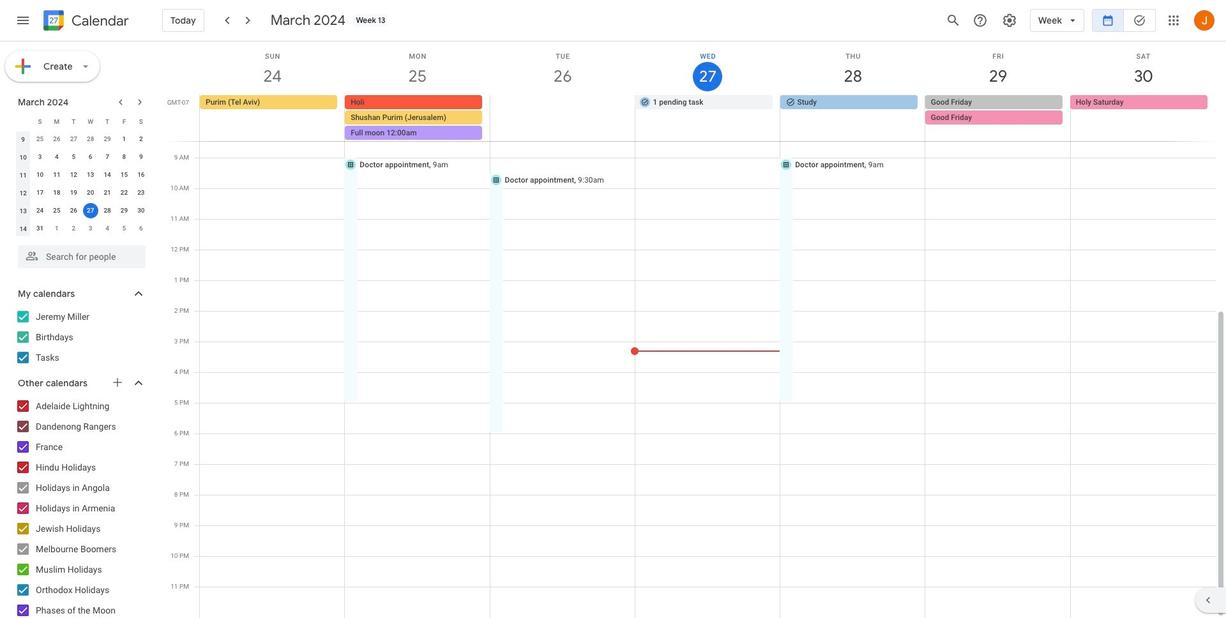 Task type: describe. For each thing, give the bounding box(es) containing it.
27, today element
[[83, 203, 98, 218]]

settings menu image
[[1002, 13, 1018, 28]]

14 element
[[100, 167, 115, 183]]

31 element
[[32, 221, 48, 236]]

28 element
[[100, 203, 115, 218]]

march 2024 grid
[[12, 112, 149, 238]]

7 element
[[100, 149, 115, 165]]

29 element
[[117, 203, 132, 218]]

april 3 element
[[83, 221, 98, 236]]

february 29 element
[[100, 132, 115, 147]]

other calendars list
[[3, 396, 158, 618]]

cell inside march 2024 grid
[[82, 202, 99, 220]]

4 element
[[49, 149, 64, 165]]

february 27 element
[[66, 132, 81, 147]]

row group inside march 2024 grid
[[15, 130, 149, 238]]

april 5 element
[[117, 221, 132, 236]]

12 element
[[66, 167, 81, 183]]

11 element
[[49, 167, 64, 183]]

3 element
[[32, 149, 48, 165]]

21 element
[[100, 185, 115, 201]]

add other calendars image
[[111, 376, 124, 389]]

30 element
[[133, 203, 149, 218]]

february 28 element
[[83, 132, 98, 147]]

26 element
[[66, 203, 81, 218]]



Task type: vqa. For each thing, say whether or not it's contained in the screenshot.
29 element
yes



Task type: locate. For each thing, give the bounding box(es) containing it.
row
[[194, 95, 1226, 141], [15, 112, 149, 130], [15, 130, 149, 148], [15, 148, 149, 166], [15, 166, 149, 184], [15, 184, 149, 202], [15, 202, 149, 220], [15, 220, 149, 238]]

heading
[[69, 13, 129, 28]]

18 element
[[49, 185, 64, 201]]

1 element
[[117, 132, 132, 147]]

Search for people text field
[[26, 245, 138, 268]]

april 4 element
[[100, 221, 115, 236]]

april 2 element
[[66, 221, 81, 236]]

february 25 element
[[32, 132, 48, 147]]

column header inside march 2024 grid
[[15, 112, 32, 130]]

10 element
[[32, 167, 48, 183]]

None search field
[[0, 240, 158, 268]]

6 element
[[83, 149, 98, 165]]

row group
[[15, 130, 149, 238]]

15 element
[[117, 167, 132, 183]]

22 element
[[117, 185, 132, 201]]

february 26 element
[[49, 132, 64, 147]]

2 element
[[133, 132, 149, 147]]

grid
[[164, 42, 1226, 618]]

8 element
[[117, 149, 132, 165]]

5 element
[[66, 149, 81, 165]]

my calendars list
[[3, 307, 158, 368]]

column header
[[15, 112, 32, 130]]

16 element
[[133, 167, 149, 183]]

9 element
[[133, 149, 149, 165]]

23 element
[[133, 185, 149, 201]]

13 element
[[83, 167, 98, 183]]

calendar element
[[41, 8, 129, 36]]

april 6 element
[[133, 221, 149, 236]]

20 element
[[83, 185, 98, 201]]

heading inside calendar element
[[69, 13, 129, 28]]

25 element
[[49, 203, 64, 218]]

main drawer image
[[15, 13, 31, 28]]

cell
[[345, 95, 490, 141], [490, 95, 635, 141], [925, 95, 1071, 141], [82, 202, 99, 220]]

17 element
[[32, 185, 48, 201]]

19 element
[[66, 185, 81, 201]]

april 1 element
[[49, 221, 64, 236]]

24 element
[[32, 203, 48, 218]]



